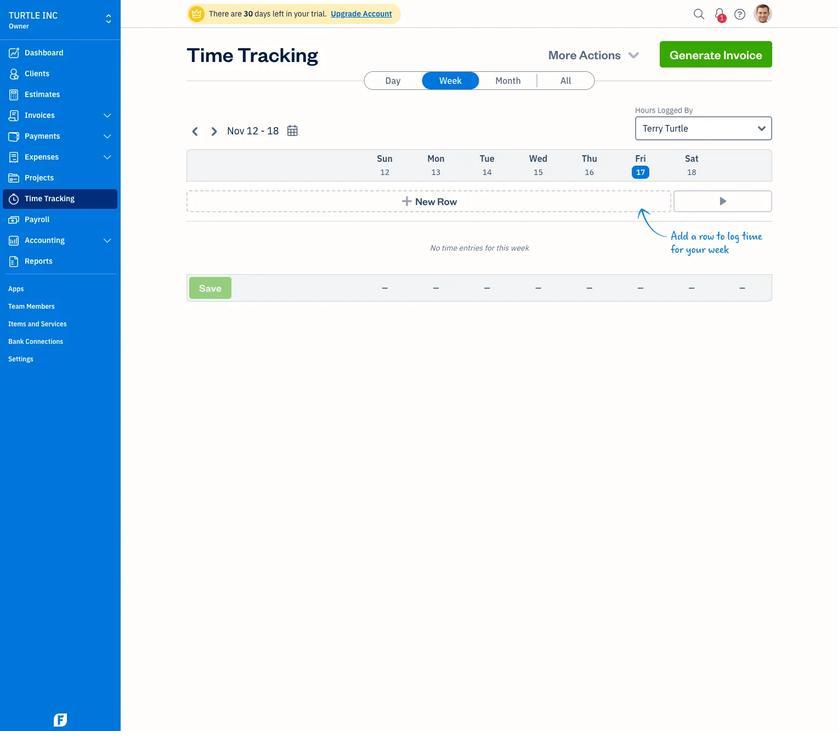 Task type: describe. For each thing, give the bounding box(es) containing it.
reports link
[[3, 252, 117, 272]]

there are 30 days left in your trial. upgrade account
[[209, 9, 392, 19]]

month
[[496, 75, 521, 86]]

time inside the time tracking link
[[25, 194, 42, 204]]

settings
[[8, 355, 33, 363]]

chevron large down image for accounting
[[102, 237, 113, 245]]

generate
[[670, 47, 722, 62]]

time tracking inside main element
[[25, 194, 75, 204]]

4 — from the left
[[536, 283, 542, 293]]

14
[[483, 167, 492, 177]]

team members
[[8, 302, 55, 311]]

trial.
[[311, 9, 327, 19]]

expenses link
[[3, 148, 117, 167]]

and
[[28, 320, 39, 328]]

all link
[[538, 72, 595, 89]]

all
[[561, 75, 572, 86]]

week link
[[422, 72, 479, 89]]

terry turtle button
[[636, 116, 773, 141]]

chart image
[[7, 235, 20, 246]]

thu
[[582, 153, 598, 164]]

17
[[637, 167, 646, 177]]

log
[[728, 231, 740, 243]]

5 — from the left
[[587, 283, 593, 293]]

-
[[261, 125, 265, 137]]

invoices link
[[3, 106, 117, 126]]

1 — from the left
[[382, 283, 388, 293]]

generate invoice
[[670, 47, 763, 62]]

13
[[432, 167, 441, 177]]

plus image
[[401, 196, 414, 207]]

chevrondown image
[[627, 47, 642, 62]]

sat
[[686, 153, 699, 164]]

members
[[26, 302, 55, 311]]

go to help image
[[732, 6, 749, 22]]

payments
[[25, 131, 60, 141]]

sun
[[377, 153, 393, 164]]

expenses
[[25, 152, 59, 162]]

tue 14
[[480, 153, 495, 177]]

apps link
[[3, 280, 117, 297]]

generate invoice button
[[660, 41, 773, 68]]

client image
[[7, 69, 20, 80]]

hours logged by
[[636, 105, 694, 115]]

mon 13
[[428, 153, 445, 177]]

bank connections
[[8, 338, 63, 346]]

dashboard image
[[7, 48, 20, 59]]

0 vertical spatial 18
[[267, 125, 279, 137]]

projects
[[25, 173, 54, 183]]

invoices
[[25, 110, 55, 120]]

0 vertical spatial time tracking
[[187, 41, 318, 67]]

mon
[[428, 153, 445, 164]]

nov 12 - 18
[[227, 125, 279, 137]]

are
[[231, 9, 242, 19]]

team members link
[[3, 298, 117, 315]]

dashboard
[[25, 48, 63, 58]]

1 horizontal spatial tracking
[[238, 41, 318, 67]]

invoice
[[724, 47, 763, 62]]

expense image
[[7, 152, 20, 163]]

row
[[438, 195, 457, 207]]

tracking inside main element
[[44, 194, 75, 204]]

next week image
[[207, 125, 220, 138]]

add
[[671, 231, 689, 243]]

reports
[[25, 256, 53, 266]]

18 inside sat 18
[[688, 167, 697, 177]]

12 for nov
[[247, 125, 259, 137]]

30
[[244, 9, 253, 19]]

no time entries for this week
[[430, 243, 529, 253]]

turtle
[[666, 123, 689, 134]]

bank connections link
[[3, 333, 117, 350]]

a
[[692, 231, 697, 243]]

thu 16
[[582, 153, 598, 177]]

add a row to log time for your week
[[671, 231, 763, 256]]

clients link
[[3, 64, 117, 84]]

estimates link
[[3, 85, 117, 105]]

no
[[430, 243, 440, 253]]

12 for sun
[[381, 167, 390, 177]]

payment image
[[7, 131, 20, 142]]

2 — from the left
[[433, 283, 439, 293]]

entries
[[459, 243, 483, 253]]

chevron large down image for payments
[[102, 132, 113, 141]]

new
[[416, 195, 436, 207]]

upgrade account link
[[329, 9, 392, 19]]

hours
[[636, 105, 656, 115]]

time inside add a row to log time for your week
[[743, 231, 763, 243]]

actions
[[579, 47, 621, 62]]

items
[[8, 320, 26, 328]]

previous week image
[[189, 125, 202, 138]]

upgrade
[[331, 9, 361, 19]]

0 horizontal spatial week
[[511, 243, 529, 253]]

1 button
[[711, 3, 729, 25]]

more actions button
[[539, 41, 652, 68]]



Task type: locate. For each thing, give the bounding box(es) containing it.
new row button
[[187, 190, 672, 212]]

fri 17
[[636, 153, 646, 177]]

time right log
[[743, 231, 763, 243]]

0 horizontal spatial tracking
[[44, 194, 75, 204]]

week
[[440, 75, 462, 86]]

0 horizontal spatial time
[[442, 243, 457, 253]]

wed
[[530, 153, 548, 164]]

payments link
[[3, 127, 117, 147]]

by
[[685, 105, 694, 115]]

18
[[267, 125, 279, 137], [688, 167, 697, 177]]

choose a date image
[[286, 125, 299, 137]]

payroll link
[[3, 210, 117, 230]]

1 vertical spatial chevron large down image
[[102, 153, 113, 162]]

0 vertical spatial 12
[[247, 125, 259, 137]]

settings link
[[3, 351, 117, 367]]

for down add
[[671, 244, 684, 256]]

days
[[255, 9, 271, 19]]

12 down sun
[[381, 167, 390, 177]]

2 chevron large down image from the top
[[102, 153, 113, 162]]

2 chevron large down image from the top
[[102, 237, 113, 245]]

your inside add a row to log time for your week
[[687, 244, 706, 256]]

week
[[511, 243, 529, 253], [709, 244, 730, 256]]

0 vertical spatial chevron large down image
[[102, 111, 113, 120]]

chevron large down image for invoices
[[102, 111, 113, 120]]

chevron large down image inside invoices link
[[102, 111, 113, 120]]

15
[[534, 167, 543, 177]]

fri
[[636, 153, 646, 164]]

1 horizontal spatial 18
[[688, 167, 697, 177]]

estimates
[[25, 89, 60, 99]]

your
[[294, 9, 309, 19], [687, 244, 706, 256]]

tracking down left
[[238, 41, 318, 67]]

nov
[[227, 125, 245, 137]]

chevron large down image up projects link
[[102, 153, 113, 162]]

8 — from the left
[[740, 283, 746, 293]]

chevron large down image down invoices link
[[102, 132, 113, 141]]

0 vertical spatial time
[[187, 41, 234, 67]]

1 vertical spatial time
[[25, 194, 42, 204]]

row
[[700, 231, 715, 243]]

0 horizontal spatial your
[[294, 9, 309, 19]]

services
[[41, 320, 67, 328]]

chevron large down image
[[102, 111, 113, 120], [102, 153, 113, 162]]

1 horizontal spatial time tracking
[[187, 41, 318, 67]]

projects link
[[3, 169, 117, 188]]

day
[[386, 75, 401, 86]]

week right this
[[511, 243, 529, 253]]

chevron large down image down payroll link
[[102, 237, 113, 245]]

1 horizontal spatial time
[[187, 41, 234, 67]]

chevron large down image
[[102, 132, 113, 141], [102, 237, 113, 245]]

for
[[485, 243, 495, 253], [671, 244, 684, 256]]

7 — from the left
[[689, 283, 695, 293]]

money image
[[7, 215, 20, 226]]

time tracking down projects link
[[25, 194, 75, 204]]

dashboard link
[[3, 43, 117, 63]]

wed 15
[[530, 153, 548, 177]]

to
[[717, 231, 725, 243]]

0 vertical spatial chevron large down image
[[102, 132, 113, 141]]

in
[[286, 9, 292, 19]]

sat 18
[[686, 153, 699, 177]]

0 horizontal spatial 12
[[247, 125, 259, 137]]

time
[[743, 231, 763, 243], [442, 243, 457, 253]]

1 horizontal spatial your
[[687, 244, 706, 256]]

turtle inc owner
[[9, 10, 58, 30]]

time tracking
[[187, 41, 318, 67], [25, 194, 75, 204]]

1 horizontal spatial 12
[[381, 167, 390, 177]]

turtle
[[9, 10, 40, 21]]

tracking
[[238, 41, 318, 67], [44, 194, 75, 204]]

time tracking link
[[3, 189, 117, 209]]

day link
[[365, 72, 422, 89]]

1
[[721, 14, 725, 22]]

more
[[549, 47, 577, 62]]

start timer image
[[717, 196, 730, 207]]

time tracking down 30
[[187, 41, 318, 67]]

tue
[[480, 153, 495, 164]]

1 chevron large down image from the top
[[102, 132, 113, 141]]

week down to
[[709, 244, 730, 256]]

12 inside sun 12
[[381, 167, 390, 177]]

1 vertical spatial tracking
[[44, 194, 75, 204]]

clients
[[25, 69, 50, 78]]

terry turtle
[[643, 123, 689, 134]]

owner
[[9, 22, 29, 30]]

inc
[[42, 10, 58, 21]]

connections
[[25, 338, 63, 346]]

search image
[[691, 6, 709, 22]]

main element
[[0, 0, 148, 732]]

0 horizontal spatial time tracking
[[25, 194, 75, 204]]

report image
[[7, 256, 20, 267]]

time
[[187, 41, 234, 67], [25, 194, 42, 204]]

1 vertical spatial 12
[[381, 167, 390, 177]]

account
[[363, 9, 392, 19]]

tracking down projects link
[[44, 194, 75, 204]]

crown image
[[191, 8, 203, 19]]

6 — from the left
[[638, 283, 644, 293]]

project image
[[7, 173, 20, 184]]

18 down sat on the top right of page
[[688, 167, 697, 177]]

0 vertical spatial your
[[294, 9, 309, 19]]

week inside add a row to log time for your week
[[709, 244, 730, 256]]

1 horizontal spatial for
[[671, 244, 684, 256]]

time right timer image
[[25, 194, 42, 204]]

1 vertical spatial 18
[[688, 167, 697, 177]]

1 vertical spatial your
[[687, 244, 706, 256]]

more actions
[[549, 47, 621, 62]]

estimate image
[[7, 89, 20, 100]]

3 — from the left
[[485, 283, 491, 293]]

items and services
[[8, 320, 67, 328]]

accounting
[[25, 235, 65, 245]]

time right no
[[442, 243, 457, 253]]

your right in
[[294, 9, 309, 19]]

invoice image
[[7, 110, 20, 121]]

for left this
[[485, 243, 495, 253]]

chevron large down image down 'estimates' link
[[102, 111, 113, 120]]

12
[[247, 125, 259, 137], [381, 167, 390, 177]]

bank
[[8, 338, 24, 346]]

1 vertical spatial chevron large down image
[[102, 237, 113, 245]]

apps
[[8, 285, 24, 293]]

0 horizontal spatial for
[[485, 243, 495, 253]]

1 chevron large down image from the top
[[102, 111, 113, 120]]

time down there
[[187, 41, 234, 67]]

1 horizontal spatial week
[[709, 244, 730, 256]]

chevron large down image inside expenses link
[[102, 153, 113, 162]]

there
[[209, 9, 229, 19]]

new row
[[416, 195, 457, 207]]

18 right -
[[267, 125, 279, 137]]

team
[[8, 302, 25, 311]]

logged
[[658, 105, 683, 115]]

sun 12
[[377, 153, 393, 177]]

0 horizontal spatial time
[[25, 194, 42, 204]]

your down a
[[687, 244, 706, 256]]

0 vertical spatial tracking
[[238, 41, 318, 67]]

chevron large down image for expenses
[[102, 153, 113, 162]]

1 horizontal spatial time
[[743, 231, 763, 243]]

—
[[382, 283, 388, 293], [433, 283, 439, 293], [485, 283, 491, 293], [536, 283, 542, 293], [587, 283, 593, 293], [638, 283, 644, 293], [689, 283, 695, 293], [740, 283, 746, 293]]

for inside add a row to log time for your week
[[671, 244, 684, 256]]

terry
[[643, 123, 664, 134]]

timer image
[[7, 194, 20, 205]]

1 vertical spatial time tracking
[[25, 194, 75, 204]]

0 horizontal spatial 18
[[267, 125, 279, 137]]

12 left -
[[247, 125, 259, 137]]

month link
[[480, 72, 537, 89]]

freshbooks image
[[52, 714, 69, 727]]

payroll
[[25, 215, 50, 225]]

items and services link
[[3, 316, 117, 332]]



Task type: vqa. For each thing, say whether or not it's contained in the screenshot.


